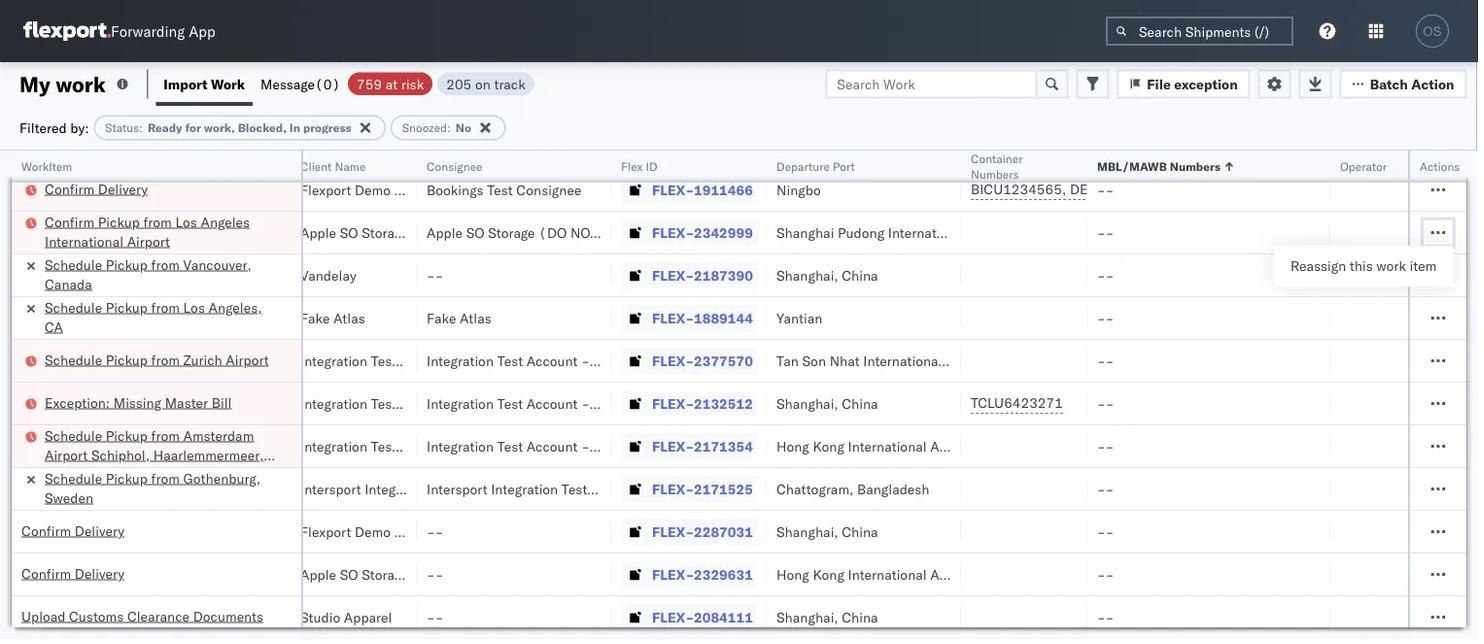 Task type: locate. For each thing, give the bounding box(es) containing it.
3 karl from the top
[[594, 438, 618, 455]]

upload
[[21, 608, 66, 625]]

0 vertical spatial confirm delivery link
[[45, 179, 148, 199]]

pickup up missing
[[106, 351, 148, 368]]

3 ocean fcl from the top
[[174, 310, 242, 327]]

ocean fcl up angeles,
[[174, 267, 242, 284]]

numbers for container numbers
[[971, 167, 1019, 181]]

flex-2132512 button
[[621, 390, 757, 418], [621, 390, 757, 418]]

los left angeles,
[[183, 299, 205, 316]]

-- for flex-2342999
[[1098, 224, 1115, 241]]

vandelay
[[300, 267, 357, 284]]

operator
[[1341, 159, 1388, 174]]

confirm delivery button down sweden
[[21, 522, 125, 543]]

flex- down flex-2287031
[[652, 566, 694, 583]]

flexport up studio at the left
[[300, 524, 351, 541]]

3 air from the top
[[174, 352, 192, 369]]

1 horizontal spatial numbers
[[1170, 159, 1221, 174]]

1 horizontal spatial international
[[888, 224, 967, 241]]

5 resize handle column header from the left
[[394, 151, 417, 640]]

1 horizontal spatial fake atlas
[[427, 310, 492, 327]]

1 horizontal spatial :
[[447, 121, 451, 135]]

0 vertical spatial lcl
[[217, 395, 241, 412]]

: left no on the left top
[[447, 121, 451, 135]]

message (0)
[[261, 75, 340, 92]]

shanghai, china for 2287031
[[777, 524, 879, 541]]

flex-2377570
[[652, 352, 753, 369]]

karl up intersport integration test account
[[594, 438, 618, 455]]

mbl/mawb numbers button
[[1088, 155, 1312, 174]]

lagerfeld up id
[[622, 139, 680, 156]]

3 lagerfeld from the top
[[622, 438, 680, 455]]

international
[[888, 224, 967, 241], [45, 233, 124, 250]]

2 ocean lcl from the top
[[174, 609, 241, 626]]

china for flex-2187390
[[842, 267, 879, 284]]

4 ocean fcl from the top
[[174, 481, 242, 498]]

1 vertical spatial ocean lcl
[[174, 609, 241, 626]]

flexport demo consignee
[[300, 181, 460, 198], [300, 524, 460, 541]]

3 shanghai, china from the top
[[777, 524, 879, 541]]

apple so storage (do not use) down bookings test consignee
[[427, 224, 636, 241]]

(do down bookings
[[412, 224, 441, 241]]

1 demo from the top
[[355, 181, 391, 198]]

file
[[1148, 75, 1171, 92]]

flex- down flex-2132512
[[652, 438, 694, 455]]

schedule inside schedule pickup from los angeles, ca
[[45, 299, 102, 316]]

pickup inside the schedule pickup from zurich airport link
[[106, 351, 148, 368]]

confirm delivery link down sweden
[[21, 522, 125, 541]]

use) down 'intersport'
[[475, 566, 510, 583]]

from inside schedule pickup from los angeles, ca
[[151, 299, 180, 316]]

1 shanghai, from the top
[[777, 267, 839, 284]]

0 vertical spatial flexport
[[300, 181, 351, 198]]

confirm delivery button
[[45, 179, 148, 201], [21, 522, 125, 543], [21, 564, 125, 586]]

consignee up bookings
[[427, 159, 483, 174]]

forwarding app
[[111, 22, 215, 40]]

flex- up flex-2132512
[[652, 352, 694, 369]]

0 horizontal spatial fake
[[300, 310, 330, 327]]

test for flex-2377570
[[497, 352, 523, 369]]

3 schedule from the top
[[45, 299, 102, 316]]

schedule down "by:" at the left top of page
[[45, 138, 102, 155]]

karl left flex-2132767
[[594, 139, 618, 156]]

account for flex-2132512
[[527, 395, 578, 412]]

ca
[[45, 318, 63, 335]]

0 horizontal spatial fake atlas
[[300, 310, 365, 327]]

consignee down snoozed
[[394, 181, 460, 198]]

8 flex- from the top
[[652, 438, 694, 455]]

12 flex- from the top
[[652, 609, 694, 626]]

0 vertical spatial demo
[[355, 181, 391, 198]]

schedule pickup from amsterdam airport schiphol, haarlemmermeer, netherlands
[[45, 427, 264, 483]]

storage down name
[[362, 224, 409, 241]]

demo up apparel
[[355, 524, 391, 541]]

flex- up flex-2187390
[[652, 224, 694, 241]]

2 vertical spatial lagerfeld
[[622, 438, 680, 455]]

numbers inside button
[[1170, 159, 1221, 174]]

confirm delivery link for the bottommost confirm delivery button
[[21, 564, 125, 584]]

: up schedule delivery appointment
[[139, 121, 143, 135]]

exception: missing master bill link
[[45, 393, 232, 413]]

0 horizontal spatial atlas
[[334, 310, 365, 327]]

-- for flex-2132767
[[1098, 139, 1115, 156]]

1 ocean fcl from the top
[[174, 181, 242, 198]]

flexport for --
[[300, 524, 351, 541]]

1 flexport from the top
[[300, 181, 351, 198]]

-- for flex-2132512
[[1098, 395, 1115, 412]]

from inside the schedule pickup from vancouver, canada
[[151, 256, 180, 273]]

0 vertical spatial lagerfeld
[[622, 139, 680, 156]]

7 resize handle column header from the left
[[744, 151, 767, 640]]

1 karl from the top
[[594, 139, 618, 156]]

shanghai, for flex-2187390
[[777, 267, 839, 284]]

12 resize handle column header from the left
[[1444, 151, 1467, 640]]

11 flex- from the top
[[652, 566, 694, 583]]

lcl right clearance
[[217, 609, 241, 626]]

numbers
[[1170, 159, 1221, 174], [971, 167, 1019, 181]]

1 vertical spatial work
[[1377, 258, 1407, 275]]

2 ocean fcl from the top
[[174, 267, 242, 284]]

ocean fcl for fake atlas
[[174, 310, 242, 327]]

ocean fcl
[[174, 181, 242, 198], [174, 267, 242, 284], [174, 310, 242, 327], [174, 481, 242, 498]]

schedule up sweden
[[45, 470, 102, 487]]

1 vertical spatial demo
[[355, 524, 391, 541]]

studio
[[300, 609, 341, 626]]

1 vertical spatial karl
[[594, 395, 618, 412]]

10 flex- from the top
[[652, 524, 694, 541]]

(do down 'intersport'
[[412, 566, 441, 583]]

0 vertical spatial confirm delivery button
[[45, 179, 148, 201]]

confirm delivery down sweden
[[21, 523, 125, 540]]

1 integration test account - karl lagerfeld from the top
[[427, 139, 680, 156]]

ocean fcl up zurich
[[174, 310, 242, 327]]

pickup down the "confirm pickup from los angeles international airport"
[[106, 256, 148, 273]]

confirm delivery link down the snooze
[[45, 179, 148, 199]]

0 vertical spatial integration test account - karl lagerfeld
[[427, 139, 680, 156]]

los left angeles on the top left of page
[[175, 213, 197, 230]]

4 china from the top
[[842, 609, 879, 626]]

schedule inside schedule pickup from amsterdam airport schiphol, haarlemmermeer, netherlands
[[45, 427, 102, 444]]

work right this
[[1377, 258, 1407, 275]]

shanghai, down chattogram,
[[777, 524, 839, 541]]

ocean fcl for flexport demo consignee
[[174, 181, 242, 198]]

0 horizontal spatial :
[[139, 121, 143, 135]]

confirm delivery up customs
[[21, 565, 125, 582]]

not down 'intersport'
[[444, 566, 471, 583]]

-- for flex-2187390
[[1098, 267, 1115, 284]]

confirm inside the "confirm pickup from los angeles international airport"
[[45, 213, 94, 230]]

work up "by:" at the left top of page
[[56, 70, 106, 97]]

ocean for flexport demo consignee
[[174, 181, 214, 198]]

air
[[174, 139, 192, 156], [174, 224, 192, 241], [174, 352, 192, 369], [174, 438, 192, 455], [174, 566, 192, 583]]

los inside schedule pickup from los angeles, ca
[[183, 299, 205, 316]]

air for schedule delivery appointment
[[174, 139, 192, 156]]

pickup inside schedule pickup from amsterdam airport schiphol, haarlemmermeer, netherlands
[[106, 427, 148, 444]]

3 fcl from the top
[[217, 310, 242, 327]]

1 : from the left
[[139, 121, 143, 135]]

4 ocean from the top
[[174, 395, 214, 412]]

2 lcl from the top
[[217, 609, 241, 626]]

1 horizontal spatial fake
[[427, 310, 456, 327]]

-- for flex-2377570
[[1098, 352, 1115, 369]]

schedule down ca
[[45, 351, 102, 368]]

schedule pickup from zurich airport
[[45, 351, 269, 368]]

pickup inside the schedule pickup from vancouver, canada
[[106, 256, 148, 273]]

3 flex- from the top
[[652, 224, 694, 241]]

4 resize handle column header from the left
[[278, 151, 301, 640]]

-- for flex-2287031
[[1098, 524, 1115, 541]]

fcl down haarlemmermeer,
[[217, 481, 242, 498]]

mbl/mawb
[[1098, 159, 1168, 174]]

ocean fcl down mode button
[[174, 181, 242, 198]]

pickup inside the "confirm pickup from los angeles international airport"
[[98, 213, 140, 230]]

international right pudong
[[888, 224, 967, 241]]

2 china from the top
[[842, 395, 879, 412]]

6 ocean from the top
[[174, 609, 214, 626]]

delivery down status
[[106, 138, 156, 155]]

integration
[[427, 139, 494, 156], [300, 352, 368, 369], [427, 352, 494, 369], [427, 395, 494, 412], [427, 438, 494, 455], [491, 481, 558, 498]]

: for snoozed
[[447, 121, 451, 135]]

0 horizontal spatial ag
[[491, 352, 510, 369]]

2 atlas from the left
[[460, 310, 492, 327]]

schedule for schedule pickup from amsterdam airport schiphol, haarlemmermeer, netherlands
[[45, 427, 102, 444]]

confirm delivery link for confirm delivery button to the middle
[[21, 522, 125, 541]]

schiphol,
[[91, 447, 150, 464]]

pickup down the schedule pickup from vancouver, canada at the top
[[106, 299, 148, 316]]

flex- for 2132767
[[652, 139, 694, 156]]

0 horizontal spatial work
[[56, 70, 106, 97]]

test for flex-1911466
[[487, 181, 513, 198]]

0 vertical spatial los
[[175, 213, 197, 230]]

los
[[175, 213, 197, 230], [183, 299, 205, 316]]

lcl up amsterdam
[[217, 395, 241, 412]]

1 horizontal spatial work
[[1377, 258, 1407, 275]]

1 horizontal spatial ag
[[617, 352, 636, 369]]

confirm delivery down the snooze
[[45, 180, 148, 197]]

from for confirm pickup from los angeles international airport
[[143, 213, 172, 230]]

fcl for fake atlas
[[217, 310, 242, 327]]

-- for flex-1911466
[[1098, 181, 1115, 198]]

pickup inside schedule pickup from gothenburg, sweden
[[106, 470, 148, 487]]

flex- for 1889144
[[652, 310, 694, 327]]

2 shanghai, china from the top
[[777, 395, 879, 412]]

numbers down container
[[971, 167, 1019, 181]]

flex-2342999
[[652, 224, 753, 241]]

from inside schedule pickup from amsterdam airport schiphol, haarlemmermeer, netherlands
[[151, 427, 180, 444]]

bangladesh
[[858, 481, 930, 498]]

pickup up schiphol,
[[106, 427, 148, 444]]

karl left flex-2132512
[[594, 395, 618, 412]]

fcl up zurich
[[217, 310, 242, 327]]

1 flex- from the top
[[652, 139, 694, 156]]

apple so storage (do not use) down bookings
[[300, 224, 510, 241]]

storage up apparel
[[362, 566, 409, 583]]

international inside the "confirm pickup from los angeles international airport"
[[45, 233, 124, 250]]

1 horizontal spatial atlas
[[460, 310, 492, 327]]

app
[[189, 22, 215, 40]]

2 lagerfeld from the top
[[622, 395, 680, 412]]

delivery for the bottommost confirm delivery button
[[75, 565, 125, 582]]

integration for flex-2171354
[[427, 438, 494, 455]]

flex-2171525 button
[[621, 476, 757, 503], [621, 476, 757, 503]]

2 integration test account - karl lagerfeld from the top
[[427, 395, 680, 412]]

ocean fcl down haarlemmermeer,
[[174, 481, 242, 498]]

not for -
[[444, 566, 471, 583]]

flexport demo consignee for bookings test consignee
[[300, 181, 460, 198]]

(do down bookings test consignee
[[539, 224, 567, 241]]

1 vertical spatial confirm delivery link
[[21, 522, 125, 541]]

not for so
[[444, 224, 471, 241]]

1 on from the left
[[467, 352, 487, 369]]

flex-2329631 button
[[621, 561, 757, 589], [621, 561, 757, 589]]

apple
[[300, 224, 336, 241], [427, 224, 463, 241], [300, 566, 336, 583]]

numbers right mbl/mawb
[[1170, 159, 1221, 174]]

storage down bookings test consignee
[[488, 224, 535, 241]]

flex-2329631
[[652, 566, 753, 583]]

forwarding
[[111, 22, 185, 40]]

on
[[467, 352, 487, 369], [594, 352, 614, 369]]

name
[[335, 159, 366, 174]]

flex- up flex-2287031
[[652, 481, 694, 498]]

consignee inside "consignee" button
[[427, 159, 483, 174]]

3 china from the top
[[842, 524, 879, 541]]

my work
[[19, 70, 106, 97]]

flex- for 2171525
[[652, 481, 694, 498]]

2 vertical spatial confirm delivery link
[[21, 564, 125, 584]]

schedule pickup from amsterdam airport schiphol, haarlemmermeer, netherlands button
[[45, 426, 276, 483]]

schedule inside schedule pickup from zurich airport button
[[45, 351, 102, 368]]

angeles,
[[209, 299, 262, 316]]

pickup down the snooze
[[98, 213, 140, 230]]

demo down name
[[355, 181, 391, 198]]

delivery up customs
[[75, 565, 125, 582]]

schedule inside schedule pickup from gothenburg, sweden
[[45, 470, 102, 487]]

exception: missing master bill
[[45, 394, 232, 411]]

2 fcl from the top
[[217, 267, 242, 284]]

confirm delivery button down the snooze
[[45, 179, 148, 201]]

resize handle column header
[[73, 151, 96, 640], [141, 151, 164, 640], [267, 151, 291, 640], [278, 151, 301, 640], [394, 151, 417, 640], [588, 151, 612, 640], [744, 151, 767, 640], [938, 151, 962, 640], [1065, 151, 1088, 640], [1308, 151, 1331, 640], [1385, 151, 1409, 640], [1444, 151, 1467, 640]]

canada
[[45, 276, 92, 293]]

from inside the schedule pickup from zurich airport link
[[151, 351, 180, 368]]

4 air from the top
[[174, 438, 192, 455]]

2132512
[[694, 395, 753, 412]]

confirm delivery link up customs
[[21, 564, 125, 584]]

delivery for confirm delivery button to the middle
[[75, 523, 125, 540]]

schedule pickup from zurich airport button
[[45, 350, 269, 372]]

schedule up canada at the left
[[45, 256, 102, 273]]

flex-2171354
[[652, 438, 753, 455]]

4 schedule from the top
[[45, 351, 102, 368]]

0 vertical spatial flexport demo consignee
[[300, 181, 460, 198]]

1 vertical spatial los
[[183, 299, 205, 316]]

numbers inside 'container numbers'
[[971, 167, 1019, 181]]

flex- down flex-2171525 at the bottom
[[652, 524, 694, 541]]

lagerfeld up flex-2171354
[[622, 395, 680, 412]]

3 resize handle column header from the left
[[267, 151, 291, 640]]

china for flex-2287031
[[842, 524, 879, 541]]

5 air from the top
[[174, 566, 192, 583]]

delivery for schedule delivery appointment button
[[106, 138, 156, 155]]

0 vertical spatial ocean lcl
[[174, 395, 241, 412]]

delivery down sweden
[[75, 523, 125, 540]]

schedule down exception:
[[45, 427, 102, 444]]

flex- down flex-2329631
[[652, 609, 694, 626]]

0 horizontal spatial on
[[467, 352, 487, 369]]

from for schedule pickup from gothenburg, sweden
[[151, 470, 180, 487]]

2 : from the left
[[447, 121, 451, 135]]

ready
[[148, 121, 182, 135]]

airport up netherlands
[[45, 447, 88, 464]]

schedule inside the schedule pickup from vancouver, canada
[[45, 256, 102, 273]]

so down bookings
[[466, 224, 485, 241]]

account for flex-2171354
[[527, 438, 578, 455]]

ocean for vandelay
[[174, 267, 214, 284]]

2 karl from the top
[[594, 395, 618, 412]]

1 vertical spatial lcl
[[217, 609, 241, 626]]

1 resize handle column header from the left
[[73, 151, 96, 640]]

airport right zurich
[[226, 351, 269, 368]]

pickup for schedule pickup from gothenburg, sweden
[[106, 470, 148, 487]]

2 flex- from the top
[[652, 181, 694, 198]]

risk
[[401, 75, 424, 92]]

2 flexport demo consignee from the top
[[300, 524, 460, 541]]

confirm for confirm delivery button to the middle
[[21, 523, 71, 540]]

2 air from the top
[[174, 224, 192, 241]]

pickup down schiphol,
[[106, 470, 148, 487]]

1 ocean lcl from the top
[[174, 395, 241, 412]]

flex- up id
[[652, 139, 694, 156]]

filtered by:
[[19, 119, 89, 136]]

from for schedule pickup from zurich airport
[[151, 351, 180, 368]]

0 vertical spatial confirm delivery
[[45, 180, 148, 197]]

lcl for integration
[[217, 395, 241, 412]]

apple for --
[[300, 566, 336, 583]]

fcl down mode button
[[217, 181, 242, 198]]

schedule for schedule pickup from vancouver, canada
[[45, 256, 102, 273]]

so up studio apparel
[[340, 566, 358, 583]]

3 shanghai, from the top
[[777, 524, 839, 541]]

bicu1234565, demu1232567
[[971, 181, 1169, 198]]

delivery inside schedule delivery appointment link
[[106, 138, 156, 155]]

los inside the "confirm pickup from los angeles international airport"
[[175, 213, 197, 230]]

2287031
[[694, 524, 753, 541]]

pickup inside schedule pickup from los angeles, ca
[[106, 299, 148, 316]]

demo
[[355, 181, 391, 198], [355, 524, 391, 541]]

1 fcl from the top
[[217, 181, 242, 198]]

0 vertical spatial karl
[[594, 139, 618, 156]]

flex- down flex-2377570
[[652, 395, 694, 412]]

2 ocean from the top
[[174, 267, 214, 284]]

schedule
[[45, 138, 102, 155], [45, 256, 102, 273], [45, 299, 102, 316], [45, 351, 102, 368], [45, 427, 102, 444], [45, 470, 102, 487]]

bookings test consignee
[[427, 181, 582, 198]]

integration for flex-2132512
[[427, 395, 494, 412]]

delivery down the snooze
[[98, 180, 148, 197]]

fcl up angeles,
[[217, 267, 242, 284]]

lcl
[[217, 395, 241, 412], [217, 609, 241, 626]]

3 ocean from the top
[[174, 310, 214, 327]]

1 vertical spatial confirm delivery
[[21, 523, 125, 540]]

pickup for schedule pickup from amsterdam airport schiphol, haarlemmermeer, netherlands
[[106, 427, 148, 444]]

apple up studio at the left
[[300, 566, 336, 583]]

6 flex- from the top
[[652, 352, 694, 369]]

flexport down client name
[[300, 181, 351, 198]]

flex-1911466 button
[[621, 176, 757, 204], [621, 176, 757, 204]]

reassign this work item
[[1291, 258, 1437, 275]]

1 vertical spatial confirm delivery button
[[21, 522, 125, 543]]

fcl for flexport demo consignee
[[217, 181, 242, 198]]

los for angeles
[[175, 213, 197, 230]]

gothenburg,
[[183, 470, 261, 487]]

flex-2287031 button
[[621, 519, 757, 546], [621, 519, 757, 546]]

shanghai
[[777, 224, 835, 241]]

actions
[[1420, 159, 1461, 174]]

from inside schedule pickup from gothenburg, sweden
[[151, 470, 180, 487]]

schedule inside schedule delivery appointment link
[[45, 138, 102, 155]]

shanghai, down shanghai
[[777, 267, 839, 284]]

so up vandelay
[[340, 224, 358, 241]]

shanghai, right 2084111
[[777, 609, 839, 626]]

1 lcl from the top
[[217, 395, 241, 412]]

confirm for the bottommost confirm delivery button
[[21, 565, 71, 582]]

3 integration test account - karl lagerfeld from the top
[[427, 438, 680, 455]]

flex-2132767 button
[[621, 134, 757, 161], [621, 134, 757, 161]]

flex-2132512
[[652, 395, 753, 412]]

atlas
[[334, 310, 365, 327], [460, 310, 492, 327]]

airport up the schedule pickup from vancouver, canada at the top
[[127, 233, 170, 250]]

message
[[261, 75, 315, 92]]

apple so storage (do not use) up apparel
[[300, 566, 510, 583]]

pickup
[[98, 213, 140, 230], [106, 256, 148, 273], [106, 299, 148, 316], [106, 351, 148, 368], [106, 427, 148, 444], [106, 470, 148, 487]]

flex- for 1911466
[[652, 181, 694, 198]]

shanghai, right 2132512
[[777, 395, 839, 412]]

from inside the "confirm pickup from los angeles international airport"
[[143, 213, 172, 230]]

not
[[444, 224, 471, 241], [571, 224, 598, 241], [444, 566, 471, 583]]

from for schedule pickup from vancouver, canada
[[151, 256, 180, 273]]

shanghai, for flex-2287031
[[777, 524, 839, 541]]

apple so storage (do not use)
[[300, 224, 510, 241], [427, 224, 636, 241], [300, 566, 510, 583]]

schedule pickup from gothenburg, sweden link
[[45, 469, 276, 508]]

numbers for mbl/mawb numbers
[[1170, 159, 1221, 174]]

1 vertical spatial lagerfeld
[[622, 395, 680, 412]]

lagerfeld for flex-2132512
[[622, 395, 680, 412]]

flex- for 2342999
[[652, 224, 694, 241]]

2 demo from the top
[[355, 524, 391, 541]]

at
[[386, 75, 398, 92]]

workitem button
[[12, 155, 282, 174]]

1 air from the top
[[174, 139, 192, 156]]

4 fcl from the top
[[217, 481, 242, 498]]

1 flexport demo consignee from the top
[[300, 181, 460, 198]]

11 resize handle column header from the left
[[1385, 151, 1409, 640]]

1 china from the top
[[842, 267, 879, 284]]

205 on track
[[446, 75, 526, 92]]

confirm delivery for confirm delivery button to the middle
[[21, 523, 125, 540]]

flex- down "flex id" button at the top
[[652, 181, 694, 198]]

international up canada at the left
[[45, 233, 124, 250]]

2 vertical spatial confirm delivery
[[21, 565, 125, 582]]

apple up vandelay
[[300, 224, 336, 241]]

1 shanghai, china from the top
[[777, 267, 879, 284]]

confirm delivery button up customs
[[21, 564, 125, 586]]

1 ocean from the top
[[174, 181, 214, 198]]

flex- down flex-2342999
[[652, 267, 694, 284]]

2 vertical spatial integration test account - karl lagerfeld
[[427, 438, 680, 455]]

flex- for 2187390
[[652, 267, 694, 284]]

lagerfeld for flex-2132767
[[622, 139, 680, 156]]

flex-2377570 button
[[621, 348, 757, 375], [621, 348, 757, 375]]

progress
[[303, 121, 352, 135]]

delivery for confirm delivery button to the top
[[98, 180, 148, 197]]

-- for flex-2171525
[[1098, 481, 1115, 498]]

flexport demo consignee down name
[[300, 181, 460, 198]]

6 schedule from the top
[[45, 470, 102, 487]]

0 horizontal spatial numbers
[[971, 167, 1019, 181]]

haarlemmermeer,
[[153, 447, 264, 464]]

7 flex- from the top
[[652, 395, 694, 412]]

schedule down canada at the left
[[45, 299, 102, 316]]

confirm delivery link
[[45, 179, 148, 199], [21, 522, 125, 541], [21, 564, 125, 584]]

confirm for confirm delivery button to the top
[[45, 180, 94, 197]]

bicu1234565,
[[971, 181, 1067, 198]]

5 schedule from the top
[[45, 427, 102, 444]]

karl for flex-2132767
[[594, 139, 618, 156]]

2 integration test account - on ag from the left
[[427, 352, 636, 369]]

1 vertical spatial flexport demo consignee
[[300, 524, 460, 541]]

2 vertical spatial karl
[[594, 438, 618, 455]]

1 schedule from the top
[[45, 138, 102, 155]]

1 horizontal spatial on
[[594, 352, 614, 369]]

schedule pickup from gothenburg, sweden
[[45, 470, 261, 507]]

2 schedule from the top
[[45, 256, 102, 273]]

1 vertical spatial integration test account - karl lagerfeld
[[427, 395, 680, 412]]

4 shanghai, from the top
[[777, 609, 839, 626]]

9 flex- from the top
[[652, 481, 694, 498]]

4 flex- from the top
[[652, 267, 694, 284]]

2 shanghai, from the top
[[777, 395, 839, 412]]

lagerfeld up flex-2171525 at the bottom
[[622, 438, 680, 455]]

schedule pickup from los angeles, ca link
[[45, 298, 276, 337]]

use) down bookings test consignee
[[475, 224, 510, 241]]

from for schedule pickup from los angeles, ca
[[151, 299, 180, 316]]

1 vertical spatial flexport
[[300, 524, 351, 541]]

1 lagerfeld from the top
[[622, 139, 680, 156]]

appointment
[[159, 138, 239, 155]]

2 flexport from the top
[[300, 524, 351, 541]]

apple so storage (do not use) for --
[[300, 566, 510, 583]]

5 flex- from the top
[[652, 310, 694, 327]]

Search Shipments (/) text field
[[1106, 17, 1294, 46]]

4 shanghai, china from the top
[[777, 609, 879, 626]]

flexport demo consignee up apparel
[[300, 524, 460, 541]]

0 horizontal spatial international
[[45, 233, 124, 250]]



Task type: vqa. For each thing, say whether or not it's contained in the screenshot.
third China from the bottom
yes



Task type: describe. For each thing, give the bounding box(es) containing it.
jawla
[[1388, 267, 1422, 284]]

so for apple so storage (do not use)
[[340, 224, 358, 241]]

container
[[971, 151, 1023, 166]]

bill
[[212, 394, 232, 411]]

2 vertical spatial confirm delivery button
[[21, 564, 125, 586]]

flexport demo consignee for --
[[300, 524, 460, 541]]

zurich
[[183, 351, 222, 368]]

flex-1889144
[[652, 310, 753, 327]]

flex-2084111
[[652, 609, 753, 626]]

flex- for 2287031
[[652, 524, 694, 541]]

759 at risk
[[357, 75, 424, 92]]

account for flex-2377570
[[527, 352, 578, 369]]

shanghai, china for 2084111
[[777, 609, 879, 626]]

confirm pickup from los angeles international airport
[[45, 213, 250, 250]]

schedule pickup from zurich airport link
[[45, 350, 269, 370]]

8 resize handle column header from the left
[[938, 151, 962, 640]]

schedule pickup from amsterdam airport schiphol, haarlemmermeer, netherlands link
[[45, 426, 276, 483]]

sweden
[[45, 490, 93, 507]]

2377570
[[694, 352, 753, 369]]

test for flex-2132512
[[497, 395, 523, 412]]

use) down 'flex'
[[601, 224, 636, 241]]

consignee down 'intersport'
[[394, 524, 460, 541]]

mode
[[174, 159, 204, 174]]

chattogram,
[[777, 481, 854, 498]]

for
[[185, 121, 201, 135]]

flex- for 2171354
[[652, 438, 694, 455]]

flex-2132767
[[652, 139, 753, 156]]

blocked,
[[238, 121, 287, 135]]

schedule delivery appointment link
[[45, 137, 239, 156]]

no
[[456, 121, 471, 135]]

1 atlas from the left
[[334, 310, 365, 327]]

flex- for 2377570
[[652, 352, 694, 369]]

2 fake from the left
[[427, 310, 456, 327]]

client name button
[[291, 155, 398, 174]]

lcl for -
[[217, 609, 241, 626]]

(do for --
[[412, 566, 441, 583]]

tclu6423271
[[971, 395, 1064, 412]]

schedule pickup from los angeles, ca
[[45, 299, 262, 335]]

bookings
[[427, 181, 484, 198]]

ocean for fake atlas
[[174, 310, 214, 327]]

shanghai, for flex-2132512
[[777, 395, 839, 412]]

use) for flex-2342999
[[475, 224, 510, 241]]

2 fake atlas from the left
[[427, 310, 492, 327]]

storage for apple so storage (do not use)
[[362, 224, 409, 241]]

consignee down "consignee" button
[[517, 181, 582, 198]]

9 resize handle column header from the left
[[1065, 151, 1088, 640]]

flex-2171525
[[652, 481, 753, 498]]

so for --
[[340, 566, 358, 583]]

apple so storage (do not use) for apple so storage (do not use)
[[300, 224, 510, 241]]

chattogram, bangladesh
[[777, 481, 930, 498]]

ocean lcl for -
[[174, 609, 241, 626]]

ocean lcl for integration
[[174, 395, 241, 412]]

airport inside schedule pickup from amsterdam airport schiphol, haarlemmermeer, netherlands
[[45, 447, 88, 464]]

schedule delivery appointment
[[45, 138, 239, 155]]

integration for flex-2377570
[[427, 352, 494, 369]]

flex- for 2132512
[[652, 395, 694, 412]]

2084111
[[694, 609, 753, 626]]

-- for flex-1889144
[[1098, 310, 1115, 327]]

2329631
[[694, 566, 753, 583]]

pickup for schedule pickup from zurich airport
[[106, 351, 148, 368]]

205
[[446, 75, 472, 92]]

flex-2187390
[[652, 267, 753, 284]]

integration for flex-2132767
[[427, 139, 494, 156]]

5 ocean from the top
[[174, 481, 214, 498]]

gaurav
[[1341, 267, 1384, 284]]

1911466
[[694, 181, 753, 198]]

2171354
[[694, 438, 753, 455]]

demo for bookings
[[355, 181, 391, 198]]

Search Work text field
[[826, 70, 1038, 99]]

filtered
[[19, 119, 67, 136]]

test for flex-2171354
[[497, 438, 523, 455]]

(do for apple so storage (do not use)
[[412, 224, 441, 241]]

id
[[646, 159, 658, 174]]

fcl for vandelay
[[217, 267, 242, 284]]

6 resize handle column header from the left
[[588, 151, 612, 640]]

mbl/mawb numbers
[[1098, 159, 1221, 174]]

shanghai, china for 2132512
[[777, 395, 879, 412]]

schedule for schedule pickup from los angeles, ca
[[45, 299, 102, 316]]

snoozed : no
[[402, 121, 471, 135]]

flex-1911466
[[652, 181, 753, 198]]

shanghai, china for 2187390
[[777, 267, 879, 284]]

account for flex-2132767
[[527, 139, 578, 156]]

missing
[[114, 394, 161, 411]]

confirm pickup from los angeles international airport link
[[45, 212, 276, 251]]

flex- for 2084111
[[652, 609, 694, 626]]

vancouver,
[[183, 256, 252, 273]]

1889144
[[694, 310, 753, 327]]

storage for --
[[362, 566, 409, 583]]

apple for apple so storage (do not use)
[[300, 224, 336, 241]]

ocean fcl for vandelay
[[174, 267, 242, 284]]

angeles
[[201, 213, 250, 230]]

from for schedule pickup from amsterdam airport schiphol, haarlemmermeer, netherlands
[[151, 427, 180, 444]]

my
[[19, 70, 50, 97]]

on
[[475, 75, 491, 92]]

in
[[290, 121, 300, 135]]

intersport integration test account
[[427, 481, 642, 498]]

los for angeles,
[[183, 299, 205, 316]]

karl for flex-2132512
[[594, 395, 618, 412]]

airport down bicu1234565,
[[971, 224, 1014, 241]]

flex- for 2329631
[[652, 566, 694, 583]]

apple down bookings
[[427, 224, 463, 241]]

ningbo
[[777, 181, 821, 198]]

1 fake from the left
[[300, 310, 330, 327]]

confirm pickup from los angeles international airport button
[[45, 212, 276, 253]]

air for schedule pickup from zurich airport
[[174, 352, 192, 369]]

demo for -
[[355, 524, 391, 541]]

exception
[[1175, 75, 1238, 92]]

pickup for confirm pickup from los angeles international airport
[[98, 213, 140, 230]]

use) for flex-2329631
[[475, 566, 510, 583]]

by:
[[70, 119, 89, 136]]

flexport. image
[[23, 21, 111, 41]]

flex id
[[621, 159, 658, 174]]

-- for flex-2329631
[[1098, 566, 1115, 583]]

10 resize handle column header from the left
[[1308, 151, 1331, 640]]

schedule for schedule delivery appointment
[[45, 138, 102, 155]]

airport inside the "confirm pickup from los angeles international airport"
[[127, 233, 170, 250]]

ocean for studio apparel
[[174, 609, 214, 626]]

os button
[[1411, 9, 1455, 53]]

import work button
[[156, 62, 253, 106]]

flexport for bookings test consignee
[[300, 181, 351, 198]]

upload customs clearance documents button
[[21, 607, 263, 629]]

batch action button
[[1340, 70, 1468, 99]]

yantian
[[777, 310, 823, 327]]

integration test account - karl lagerfeld for flex-2132767
[[427, 139, 680, 156]]

2 resize handle column header from the left
[[141, 151, 164, 640]]

apparel
[[344, 609, 392, 626]]

container numbers
[[971, 151, 1023, 181]]

confirm delivery for the bottommost confirm delivery button
[[21, 565, 125, 582]]

schedule pickup from vancouver, canada link
[[45, 255, 276, 294]]

1 integration test account - on ag from the left
[[300, 352, 510, 369]]

amsterdam
[[183, 427, 254, 444]]

schedule for schedule pickup from gothenburg, sweden
[[45, 470, 102, 487]]

status
[[105, 121, 139, 135]]

(0)
[[315, 75, 340, 92]]

flex id button
[[612, 155, 748, 174]]

work,
[[204, 121, 235, 135]]

netherlands
[[45, 466, 121, 483]]

integration test account - karl lagerfeld for flex-2171354
[[427, 438, 680, 455]]

2 ag from the left
[[617, 352, 636, 369]]

karl for flex-2171354
[[594, 438, 618, 455]]

1 fake atlas from the left
[[300, 310, 365, 327]]

studio apparel
[[300, 609, 392, 626]]

1 ag from the left
[[491, 352, 510, 369]]

-- for flex-2171354
[[1098, 438, 1115, 455]]

shanghai, for flex-2084111
[[777, 609, 839, 626]]

: for status
[[139, 121, 143, 135]]

gaurav jawla
[[1341, 267, 1422, 284]]

snoozed
[[402, 121, 447, 135]]

not down bookings test consignee
[[571, 224, 598, 241]]

pickup for schedule pickup from los angeles, ca
[[106, 299, 148, 316]]

test for flex-2132767
[[497, 139, 523, 156]]

confirm delivery link for confirm delivery button to the top
[[45, 179, 148, 199]]

confirm delivery for confirm delivery button to the top
[[45, 180, 148, 197]]

status : ready for work, blocked, in progress
[[105, 121, 352, 135]]

2 on from the left
[[594, 352, 614, 369]]

clearance
[[127, 608, 190, 625]]

lagerfeld for flex-2171354
[[622, 438, 680, 455]]

exception:
[[45, 394, 110, 411]]

0 vertical spatial work
[[56, 70, 106, 97]]

schedule for schedule pickup from zurich airport
[[45, 351, 102, 368]]

customs
[[69, 608, 124, 625]]

759
[[357, 75, 382, 92]]

schedule pickup from vancouver, canada
[[45, 256, 252, 293]]

import work
[[164, 75, 245, 92]]

air for schedule pickup from amsterdam airport schiphol, haarlemmermeer, netherlands
[[174, 438, 192, 455]]

departure port button
[[767, 155, 942, 174]]



